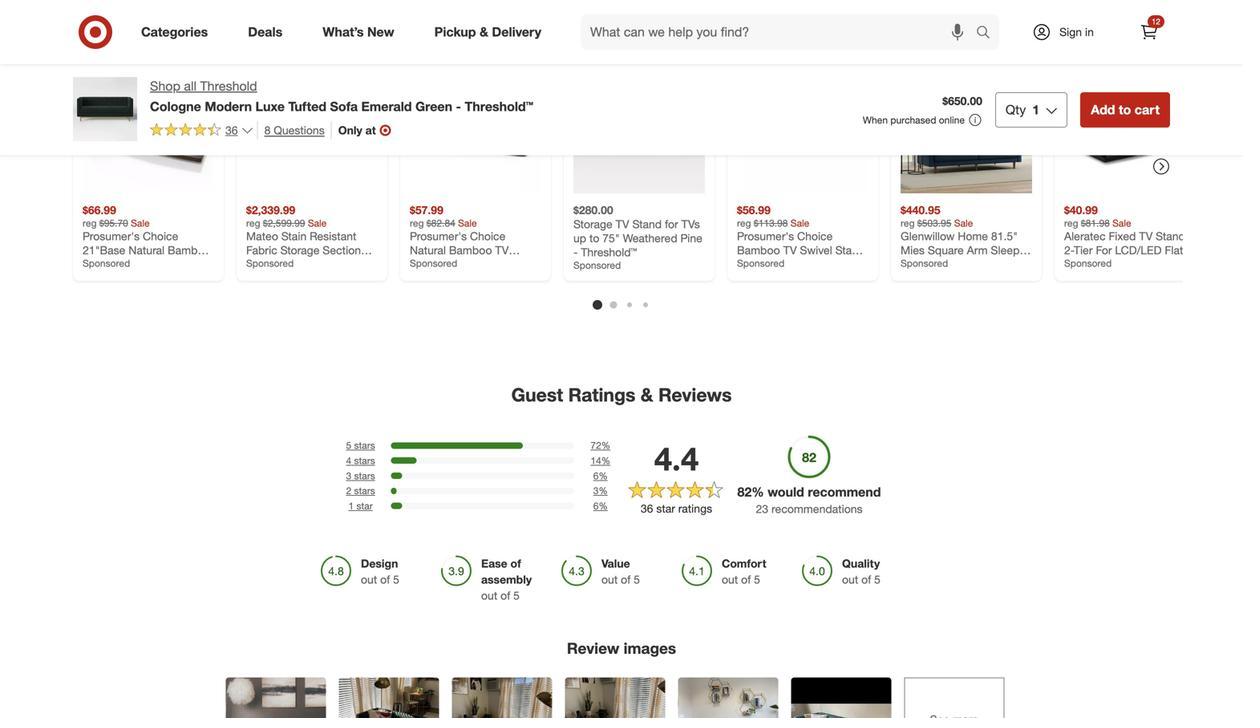 Task type: describe. For each thing, give the bounding box(es) containing it.
1 horizontal spatial tv
[[1065, 257, 1078, 271]]

sign in
[[1060, 25, 1094, 39]]

fixed
[[1109, 229, 1137, 243]]

star for 36
[[657, 502, 676, 516]]

in
[[1086, 25, 1094, 39]]

% for 5 stars
[[602, 439, 611, 452]]

% for 4 stars
[[602, 455, 611, 467]]

sponsored for $2,339.99
[[246, 257, 294, 269]]

add to cart
[[1091, 102, 1160, 117]]

glenwillow home 81.5" mies square arm sleeper sofa with 8-button tufting in mcm vintage design in blue image
[[901, 62, 1033, 194]]

featured
[[541, 13, 619, 36]]

qty 1
[[1006, 102, 1040, 117]]

when
[[863, 114, 888, 126]]

2 horizontal spatial tv
[[1140, 229, 1153, 243]]

sponsored for $57.99
[[410, 257, 458, 269]]

tufted
[[288, 99, 327, 114]]

reg for $56.99
[[737, 217, 751, 229]]

5 for design out of 5
[[393, 573, 400, 587]]

reg for $57.99
[[410, 217, 424, 229]]

ease
[[481, 557, 508, 571]]

36 star ratings
[[641, 502, 713, 516]]

stand inside $40.99 reg $81.98 sale aleratec fixed tv stand 2-tier for lcd/led flat tv stand, black
[[1156, 229, 1186, 243]]

search button
[[969, 14, 1008, 53]]

sign
[[1060, 25, 1082, 39]]

5 for value out of 5
[[634, 573, 640, 587]]

reviews
[[659, 384, 732, 406]]

comfort out of 5
[[722, 557, 767, 587]]

ratings
[[569, 384, 636, 406]]

$440.95
[[901, 203, 941, 217]]

% inside the 82 % would recommend 23 recommendations
[[752, 484, 764, 500]]

sale for $440.95
[[955, 217, 974, 229]]

review images
[[567, 639, 676, 658]]

$56.99 reg $113.98 sale
[[737, 203, 810, 229]]

2-
[[1065, 243, 1074, 257]]

sale for $66.99
[[131, 217, 150, 229]]

for
[[1096, 243, 1113, 257]]

12
[[1152, 16, 1161, 26]]

ratings
[[679, 502, 713, 516]]

threshold
[[200, 78, 257, 94]]

36 for 36
[[225, 123, 238, 137]]

shop all threshold cologne modern luxe tufted sofa emerald green - threshold™
[[150, 78, 534, 114]]

images
[[624, 639, 676, 658]]

star for 1
[[357, 500, 373, 512]]

6 for star
[[594, 500, 599, 512]]

only at
[[338, 123, 376, 137]]

assembly
[[481, 573, 532, 587]]

3 for 3 %
[[594, 485, 599, 497]]

75"
[[603, 231, 620, 245]]

$57.99 reg $82.84 sale
[[410, 203, 477, 229]]

1 star
[[349, 500, 373, 512]]

design out of 5
[[361, 557, 400, 587]]

3 stars
[[346, 470, 375, 482]]

of up assembly
[[511, 557, 521, 571]]

sponsored for $56.99
[[737, 257, 785, 269]]

$57.99
[[410, 203, 444, 217]]

4 stars
[[346, 455, 375, 467]]

4
[[346, 455, 352, 467]]

flat
[[1165, 243, 1184, 257]]

featured products
[[541, 13, 703, 36]]

$2,339.99 reg $2,599.99 sale
[[246, 203, 327, 229]]

14
[[591, 455, 602, 467]]

0 horizontal spatial &
[[480, 24, 489, 40]]

pickup & delivery link
[[421, 14, 562, 50]]

weathered
[[623, 231, 678, 245]]

stars for 4 stars
[[354, 455, 375, 467]]

of for value out of 5
[[621, 573, 631, 587]]

8 questions
[[264, 123, 325, 137]]

image of cologne modern luxe tufted sofa emerald green - threshold™ image
[[73, 77, 137, 141]]

sponsored inside $280.00 storage tv stand for tvs up to 75" weathered pine - threshold™ sponsored
[[574, 259, 621, 271]]

lcd/led
[[1116, 243, 1162, 257]]

quality out of 5
[[843, 557, 881, 587]]

- inside $280.00 storage tv stand for tvs up to 75" weathered pine - threshold™ sponsored
[[574, 245, 578, 259]]

stars for 3 stars
[[354, 470, 375, 482]]

$2,339.99
[[246, 203, 296, 217]]

of for design out of 5
[[380, 573, 390, 587]]

% for 2 stars
[[599, 485, 608, 497]]

72
[[591, 439, 602, 452]]

to inside $280.00 storage tv stand for tvs up to 75" weathered pine - threshold™ sponsored
[[590, 231, 600, 245]]

categories link
[[128, 14, 228, 50]]

12 link
[[1132, 14, 1167, 50]]

review
[[567, 639, 620, 658]]

questions
[[274, 123, 325, 137]]

14 %
[[591, 455, 611, 467]]

deals
[[248, 24, 283, 40]]

2
[[346, 485, 352, 497]]

of for comfort out of 5
[[741, 573, 751, 587]]

up
[[574, 231, 587, 245]]

$95.70
[[99, 217, 128, 229]]

pine
[[681, 231, 703, 245]]

23
[[756, 502, 769, 516]]

at
[[366, 123, 376, 137]]

sponsored for $66.99
[[83, 257, 130, 269]]

search
[[969, 26, 1008, 41]]

36 for 36 star ratings
[[641, 502, 653, 516]]

guest
[[512, 384, 563, 406]]

82
[[738, 484, 752, 500]]

quality
[[843, 557, 880, 571]]

out for design out of 5
[[361, 573, 377, 587]]

5 for quality out of 5
[[875, 573, 881, 587]]

6 % for stars
[[594, 470, 608, 482]]

sale inside $40.99 reg $81.98 sale aleratec fixed tv stand 2-tier for lcd/led flat tv stand, black
[[1113, 217, 1132, 229]]

$650.00
[[943, 94, 983, 108]]

0 vertical spatial 1
[[1033, 102, 1040, 117]]

$2,599.99
[[263, 217, 305, 229]]

3 for 3 stars
[[346, 470, 352, 482]]

reg for $440.95
[[901, 217, 915, 229]]

prosumer's choice natural bamboo tv swivel stand for led/lcd tv, brown image
[[410, 62, 542, 194]]

deals link
[[234, 14, 303, 50]]

aleratec
[[1065, 229, 1106, 243]]

new
[[367, 24, 394, 40]]

mateo stain resistant fabric storage sectional with pullout bed gray - abbyson living image
[[246, 62, 378, 194]]



Task type: locate. For each thing, give the bounding box(es) containing it.
0 horizontal spatial -
[[456, 99, 461, 114]]

online
[[939, 114, 965, 126]]

sale inside $57.99 reg $82.84 sale
[[458, 217, 477, 229]]

1 horizontal spatial star
[[657, 502, 676, 516]]

5
[[346, 439, 352, 452], [393, 573, 400, 587], [634, 573, 640, 587], [754, 573, 761, 587], [875, 573, 881, 587], [514, 589, 520, 603]]

sponsored
[[83, 257, 130, 269], [246, 257, 294, 269], [410, 257, 458, 269], [737, 257, 785, 269], [901, 257, 949, 269], [1065, 257, 1112, 269], [574, 259, 621, 271]]

sale right $82.84
[[458, 217, 477, 229]]

1 sale from the left
[[131, 217, 150, 229]]

threshold™ inside $280.00 storage tv stand for tvs up to 75" weathered pine - threshold™ sponsored
[[581, 245, 637, 259]]

sale for $56.99
[[791, 217, 810, 229]]

out down value
[[602, 573, 618, 587]]

1 vertical spatial threshold™
[[581, 245, 637, 259]]

qty
[[1006, 102, 1026, 117]]

to right add
[[1119, 102, 1132, 117]]

3 stars from the top
[[354, 470, 375, 482]]

threshold™
[[465, 99, 534, 114], [581, 245, 637, 259]]

3 down the 14
[[594, 485, 599, 497]]

stars up 3 stars
[[354, 455, 375, 467]]

4 reg from the left
[[737, 217, 751, 229]]

categories
[[141, 24, 208, 40]]

$40.99 reg $81.98 sale aleratec fixed tv stand 2-tier for lcd/led flat tv stand, black
[[1065, 203, 1186, 271]]

1 horizontal spatial 1
[[1033, 102, 1040, 117]]

0 horizontal spatial threshold™
[[465, 99, 534, 114]]

sale right $81.98
[[1113, 217, 1132, 229]]

sign in link
[[1019, 14, 1119, 50]]

$66.99
[[83, 203, 116, 217]]

3 reg from the left
[[410, 217, 424, 229]]

ease of assembly out of 5
[[481, 557, 532, 603]]

sale for $2,339.99
[[308, 217, 327, 229]]

8
[[264, 123, 271, 137]]

of down value
[[621, 573, 631, 587]]

when purchased online
[[863, 114, 965, 126]]

out for comfort out of 5
[[722, 573, 738, 587]]

threshold™ down storage
[[581, 245, 637, 259]]

1 stars from the top
[[354, 439, 375, 452]]

4.4
[[654, 439, 699, 478]]

reg left $82.84
[[410, 217, 424, 229]]

add
[[1091, 102, 1116, 117]]

of inside quality out of 5
[[862, 573, 872, 587]]

luxe
[[256, 99, 285, 114]]

sponsored down aleratec
[[1065, 257, 1112, 269]]

0 vertical spatial 3
[[346, 470, 352, 482]]

out down the quality
[[843, 573, 859, 587]]

products
[[624, 13, 703, 36]]

of inside the "comfort out of 5"
[[741, 573, 751, 587]]

stars up 1 star
[[354, 485, 375, 497]]

pickup
[[435, 24, 476, 40]]

&
[[480, 24, 489, 40], [641, 384, 654, 406]]

0 horizontal spatial 36
[[225, 123, 238, 137]]

reg inside $56.99 reg $113.98 sale
[[737, 217, 751, 229]]

1 horizontal spatial &
[[641, 384, 654, 406]]

purchased
[[891, 114, 937, 126]]

out for value out of 5
[[602, 573, 618, 587]]

of
[[511, 557, 521, 571], [380, 573, 390, 587], [621, 573, 631, 587], [741, 573, 751, 587], [862, 573, 872, 587], [501, 589, 511, 603]]

sale for $57.99
[[458, 217, 477, 229]]

0 horizontal spatial stand
[[633, 217, 662, 231]]

6 down the 14
[[594, 470, 599, 482]]

5 down comfort on the right bottom of the page
[[754, 573, 761, 587]]

storage tv stand for tvs up to 75" weathered pine - threshold™ image
[[574, 62, 705, 194]]

1 vertical spatial 36
[[641, 502, 653, 516]]

% for 3 stars
[[599, 470, 608, 482]]

of inside design out of 5
[[380, 573, 390, 587]]

out down comfort on the right bottom of the page
[[722, 573, 738, 587]]

6 %
[[594, 470, 608, 482], [594, 500, 608, 512]]

reg left $113.98
[[737, 217, 751, 229]]

tier
[[1074, 243, 1093, 257]]

reg
[[83, 217, 97, 229], [246, 217, 260, 229], [410, 217, 424, 229], [737, 217, 751, 229], [901, 217, 915, 229], [1065, 217, 1079, 229]]

5 up images
[[634, 573, 640, 587]]

sale inside $2,339.99 reg $2,599.99 sale
[[308, 217, 327, 229]]

72 %
[[591, 439, 611, 452]]

reg inside "$66.99 reg $95.70 sale"
[[83, 217, 97, 229]]

stars for 2 stars
[[354, 485, 375, 497]]

stars up 4 stars
[[354, 439, 375, 452]]

reg for $2,339.99
[[246, 217, 260, 229]]

0 vertical spatial to
[[1119, 102, 1132, 117]]

5 inside ease of assembly out of 5
[[514, 589, 520, 603]]

of down comfort on the right bottom of the page
[[741, 573, 751, 587]]

1 horizontal spatial to
[[1119, 102, 1132, 117]]

sponsored down "75"" on the top of the page
[[574, 259, 621, 271]]

guest ratings & reviews
[[512, 384, 732, 406]]

design
[[361, 557, 398, 571]]

6 % down 3 %
[[594, 500, 608, 512]]

reg for $66.99
[[83, 217, 97, 229]]

0 vertical spatial 36
[[225, 123, 238, 137]]

out inside the "comfort out of 5"
[[722, 573, 738, 587]]

5 inside quality out of 5
[[875, 573, 881, 587]]

reg inside $40.99 reg $81.98 sale aleratec fixed tv stand 2-tier for lcd/led flat tv stand, black
[[1065, 217, 1079, 229]]

threshold™ inside shop all threshold cologne modern luxe tufted sofa emerald green - threshold™
[[465, 99, 534, 114]]

sale right $95.70
[[131, 217, 150, 229]]

0 horizontal spatial 3
[[346, 470, 352, 482]]

storage
[[574, 217, 613, 231]]

reg left $503.95
[[901, 217, 915, 229]]

sale right $2,599.99
[[308, 217, 327, 229]]

5 sale from the left
[[955, 217, 974, 229]]

2 6 % from the top
[[594, 500, 608, 512]]

What can we help you find? suggestions appear below search field
[[581, 14, 981, 50]]

0 vertical spatial threshold™
[[465, 99, 534, 114]]

0 horizontal spatial to
[[590, 231, 600, 245]]

out inside ease of assembly out of 5
[[481, 589, 498, 603]]

4 sale from the left
[[791, 217, 810, 229]]

green
[[416, 99, 453, 114]]

82 % would recommend 23 recommendations
[[738, 484, 881, 516]]

reg inside $2,339.99 reg $2,599.99 sale
[[246, 217, 260, 229]]

1 horizontal spatial threshold™
[[581, 245, 637, 259]]

out
[[361, 573, 377, 587], [602, 573, 618, 587], [722, 573, 738, 587], [843, 573, 859, 587], [481, 589, 498, 603]]

1 vertical spatial 6
[[594, 500, 599, 512]]

1 horizontal spatial 36
[[641, 502, 653, 516]]

1 vertical spatial to
[[590, 231, 600, 245]]

sale right $113.98
[[791, 217, 810, 229]]

sponsored down $113.98
[[737, 257, 785, 269]]

0 vertical spatial &
[[480, 24, 489, 40]]

reg left $95.70
[[83, 217, 97, 229]]

1 reg from the left
[[83, 217, 97, 229]]

2 stars
[[346, 485, 375, 497]]

star left 'ratings'
[[657, 502, 676, 516]]

sponsored down $82.84
[[410, 257, 458, 269]]

cologne
[[150, 99, 201, 114]]

aleratec fixed tv stand 2-tier for lcd/led flat tv stand, black image
[[1065, 62, 1196, 194]]

$440.95 reg $503.95 sale
[[901, 203, 974, 229]]

6 % for star
[[594, 500, 608, 512]]

tv right fixed
[[1140, 229, 1153, 243]]

value
[[602, 557, 630, 571]]

what's new
[[323, 24, 394, 40]]

8 questions link
[[257, 121, 325, 139]]

1 down 2
[[349, 500, 354, 512]]

emerald
[[362, 99, 412, 114]]

5 inside design out of 5
[[393, 573, 400, 587]]

of down assembly
[[501, 589, 511, 603]]

$503.95
[[918, 217, 952, 229]]

3
[[346, 470, 352, 482], [594, 485, 599, 497]]

of down the quality
[[862, 573, 872, 587]]

2 6 from the top
[[594, 500, 599, 512]]

of for quality out of 5
[[862, 573, 872, 587]]

3 sale from the left
[[458, 217, 477, 229]]

6 for stars
[[594, 470, 599, 482]]

would
[[768, 484, 805, 500]]

what's
[[323, 24, 364, 40]]

out inside value out of 5
[[602, 573, 618, 587]]

pickup & delivery
[[435, 24, 542, 40]]

sale inside "$66.99 reg $95.70 sale"
[[131, 217, 150, 229]]

6
[[594, 470, 599, 482], [594, 500, 599, 512]]

out inside quality out of 5
[[843, 573, 859, 587]]

$113.98
[[754, 217, 788, 229]]

add to cart button
[[1081, 92, 1171, 127]]

value out of 5
[[602, 557, 640, 587]]

tvs
[[682, 217, 700, 231]]

sponsored down $2,599.99
[[246, 257, 294, 269]]

tv right storage
[[616, 217, 630, 231]]

only
[[338, 123, 362, 137]]

1 vertical spatial 1
[[349, 500, 354, 512]]

2 sale from the left
[[308, 217, 327, 229]]

0 vertical spatial 6 %
[[594, 470, 608, 482]]

$81.98
[[1081, 217, 1110, 229]]

out down assembly
[[481, 589, 498, 603]]

to inside button
[[1119, 102, 1132, 117]]

1 6 from the top
[[594, 470, 599, 482]]

1 horizontal spatial 3
[[594, 485, 599, 497]]

for
[[665, 217, 679, 231]]

& right ratings
[[641, 384, 654, 406]]

3 down 4 at the bottom of the page
[[346, 470, 352, 482]]

36 link
[[150, 121, 254, 141]]

of down design
[[380, 573, 390, 587]]

5 for comfort out of 5
[[754, 573, 761, 587]]

sale inside $56.99 reg $113.98 sale
[[791, 217, 810, 229]]

5 reg from the left
[[901, 217, 915, 229]]

5 down the quality
[[875, 573, 881, 587]]

1 vertical spatial &
[[641, 384, 654, 406]]

6 reg from the left
[[1065, 217, 1079, 229]]

black
[[1116, 257, 1144, 271]]

0 horizontal spatial 1
[[349, 500, 354, 512]]

2 stars from the top
[[354, 455, 375, 467]]

1 vertical spatial -
[[574, 245, 578, 259]]

recommend
[[808, 484, 881, 500]]

sponsored down $503.95
[[901, 257, 949, 269]]

6 down 3 %
[[594, 500, 599, 512]]

reg inside $57.99 reg $82.84 sale
[[410, 217, 424, 229]]

sponsored down $95.70
[[83, 257, 130, 269]]

5 up 4 at the bottom of the page
[[346, 439, 352, 452]]

36 left 'ratings'
[[641, 502, 653, 516]]

recommendations
[[772, 502, 863, 516]]

2 reg from the left
[[246, 217, 260, 229]]

0 vertical spatial 6
[[594, 470, 599, 482]]

1 vertical spatial 3
[[594, 485, 599, 497]]

- inside shop all threshold cologne modern luxe tufted sofa emerald green - threshold™
[[456, 99, 461, 114]]

out down design
[[361, 573, 377, 587]]

to
[[1119, 102, 1132, 117], [590, 231, 600, 245]]

5 down design
[[393, 573, 400, 587]]

& right pickup
[[480, 24, 489, 40]]

reg left $81.98
[[1065, 217, 1079, 229]]

1 horizontal spatial -
[[574, 245, 578, 259]]

5 down assembly
[[514, 589, 520, 603]]

sofa
[[330, 99, 358, 114]]

%
[[602, 439, 611, 452], [602, 455, 611, 467], [599, 470, 608, 482], [752, 484, 764, 500], [599, 485, 608, 497], [599, 500, 608, 512]]

0 horizontal spatial star
[[357, 500, 373, 512]]

5 inside value out of 5
[[634, 573, 640, 587]]

out inside design out of 5
[[361, 573, 377, 587]]

delivery
[[492, 24, 542, 40]]

stars up 2 stars
[[354, 470, 375, 482]]

stars
[[354, 439, 375, 452], [354, 455, 375, 467], [354, 470, 375, 482], [354, 485, 375, 497]]

4 stars from the top
[[354, 485, 375, 497]]

to right the up
[[590, 231, 600, 245]]

6 sale from the left
[[1113, 217, 1132, 229]]

threshold™ right green
[[465, 99, 534, 114]]

1 6 % from the top
[[594, 470, 608, 482]]

36 down modern at the top left of the page
[[225, 123, 238, 137]]

reg inside $440.95 reg $503.95 sale
[[901, 217, 915, 229]]

prosumer's choice bamboo tv swivel stand for led/lcd tv, monitors, stereos, brown image
[[737, 62, 869, 194]]

5 inside the "comfort out of 5"
[[754, 573, 761, 587]]

0 vertical spatial -
[[456, 99, 461, 114]]

1 horizontal spatial stand
[[1156, 229, 1186, 243]]

stars for 5 stars
[[354, 439, 375, 452]]

tv left stand,
[[1065, 257, 1078, 271]]

% for 1 star
[[599, 500, 608, 512]]

0 horizontal spatial tv
[[616, 217, 630, 231]]

stand left for
[[633, 217, 662, 231]]

star down 2 stars
[[357, 500, 373, 512]]

- right green
[[456, 99, 461, 114]]

$66.99 reg $95.70 sale
[[83, 203, 150, 229]]

3 %
[[594, 485, 608, 497]]

reg left $2,599.99
[[246, 217, 260, 229]]

- down storage
[[574, 245, 578, 259]]

of inside value out of 5
[[621, 573, 631, 587]]

sale right $503.95
[[955, 217, 974, 229]]

modern
[[205, 99, 252, 114]]

sponsored for $440.95
[[901, 257, 949, 269]]

6 % down the 14 %
[[594, 470, 608, 482]]

prosumer's choice 21"base natural bamboo tv swivel stand for led/lcd image
[[83, 62, 214, 194]]

1 right qty
[[1033, 102, 1040, 117]]

out for quality out of 5
[[843, 573, 859, 587]]

1 vertical spatial 6 %
[[594, 500, 608, 512]]

sale inside $440.95 reg $503.95 sale
[[955, 217, 974, 229]]

tv inside $280.00 storage tv stand for tvs up to 75" weathered pine - threshold™ sponsored
[[616, 217, 630, 231]]

shop
[[150, 78, 180, 94]]

stand inside $280.00 storage tv stand for tvs up to 75" weathered pine - threshold™ sponsored
[[633, 217, 662, 231]]

cart
[[1135, 102, 1160, 117]]

stand right fixed
[[1156, 229, 1186, 243]]



Task type: vqa. For each thing, say whether or not it's contained in the screenshot.
30 "link" at the left bottom
no



